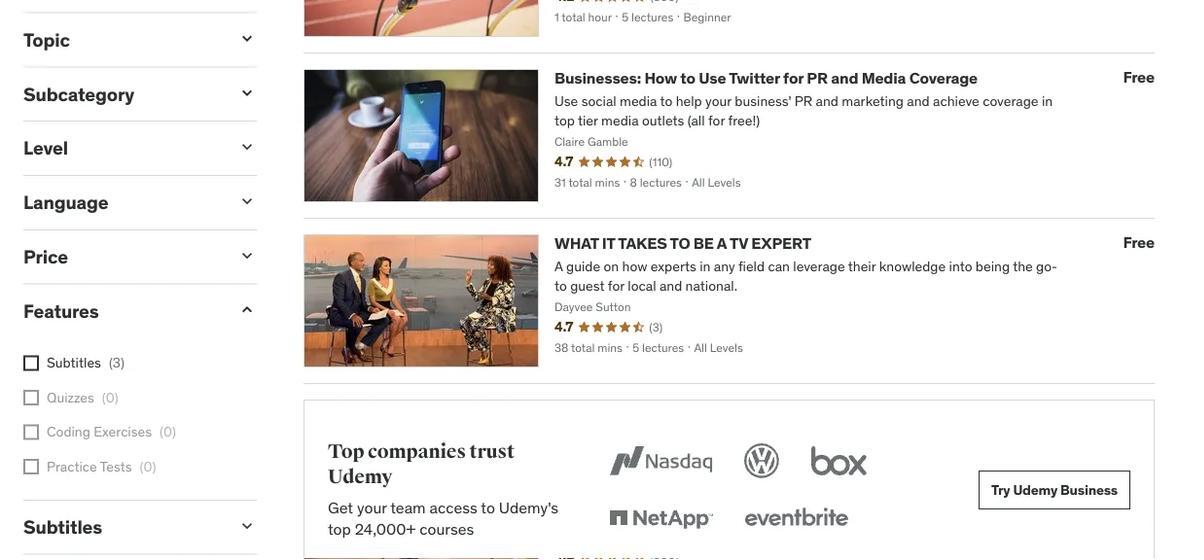 Task type: vqa. For each thing, say whether or not it's contained in the screenshot.
and
yes



Task type: locate. For each thing, give the bounding box(es) containing it.
4 small image from the top
[[237, 246, 257, 266]]

udemy inside try udemy business link
[[1013, 481, 1058, 499]]

0 horizontal spatial to
[[481, 498, 495, 518]]

0 vertical spatial subtitles
[[47, 354, 101, 372]]

0 vertical spatial (0)
[[102, 389, 119, 406]]

1 vertical spatial to
[[481, 498, 495, 518]]

3 small image from the top
[[237, 192, 257, 211]]

what it takes to be a tv expert
[[555, 234, 812, 254]]

udemy down "top"
[[328, 465, 393, 489]]

practice tests (0)
[[47, 458, 156, 476]]

1 free from the top
[[1123, 67, 1155, 87]]

level button
[[23, 136, 222, 160]]

access
[[430, 498, 478, 518]]

to left use
[[681, 68, 696, 88]]

language
[[23, 191, 108, 214]]

volkswagen image
[[740, 440, 783, 483]]

4 xsmall image from the top
[[23, 460, 39, 475]]

level
[[23, 136, 68, 160]]

(0)
[[102, 389, 119, 406], [160, 423, 176, 441], [140, 458, 156, 476]]

topic
[[23, 28, 70, 51]]

takes
[[618, 234, 667, 254]]

5 small image from the top
[[237, 300, 257, 320]]

a
[[717, 234, 727, 254]]

price button
[[23, 245, 222, 268]]

subtitles
[[47, 354, 101, 372], [23, 516, 102, 539]]

xsmall image for subtitles
[[23, 356, 39, 371]]

language button
[[23, 191, 222, 214]]

small image for subcategory
[[237, 83, 257, 103]]

0 vertical spatial free
[[1123, 67, 1155, 87]]

2 small image from the top
[[237, 517, 257, 536]]

2 horizontal spatial (0)
[[160, 423, 176, 441]]

1 vertical spatial free
[[1123, 232, 1155, 252]]

1 small image from the top
[[237, 29, 257, 48]]

xsmall image for coding
[[23, 425, 39, 440]]

to right "access"
[[481, 498, 495, 518]]

1 horizontal spatial to
[[681, 68, 696, 88]]

small image for language
[[237, 192, 257, 211]]

xsmall image left the coding
[[23, 425, 39, 440]]

small image
[[237, 29, 257, 48], [237, 83, 257, 103], [237, 192, 257, 211], [237, 246, 257, 266], [237, 300, 257, 320]]

top
[[328, 520, 351, 540]]

courses
[[420, 520, 474, 540]]

free
[[1123, 67, 1155, 87], [1123, 232, 1155, 252]]

subtitles up the quizzes
[[47, 354, 101, 372]]

subcategory button
[[23, 82, 222, 106]]

subtitles down practice
[[23, 516, 102, 539]]

1 vertical spatial (0)
[[160, 423, 176, 441]]

to
[[681, 68, 696, 88], [481, 498, 495, 518]]

for
[[783, 68, 804, 88]]

(0) right exercises
[[160, 423, 176, 441]]

2 vertical spatial (0)
[[140, 458, 156, 476]]

(0) right 'tests' on the left bottom of page
[[140, 458, 156, 476]]

1 vertical spatial small image
[[237, 517, 257, 536]]

(3)
[[109, 354, 125, 372]]

quizzes
[[47, 389, 94, 406]]

2 free from the top
[[1123, 232, 1155, 252]]

business
[[1061, 481, 1118, 499]]

xsmall image left practice
[[23, 460, 39, 475]]

small image for level
[[237, 137, 257, 157]]

0 vertical spatial small image
[[237, 137, 257, 157]]

free for what it takes to be a tv expert
[[1123, 232, 1155, 252]]

udemy
[[328, 465, 393, 489], [1013, 481, 1058, 499]]

subcategory
[[23, 82, 134, 106]]

1 small image from the top
[[237, 137, 257, 157]]

what
[[555, 234, 599, 254]]

xsmall image left the quizzes
[[23, 390, 39, 406]]

2 xsmall image from the top
[[23, 390, 39, 406]]

3 xsmall image from the top
[[23, 425, 39, 440]]

team
[[390, 498, 426, 518]]

1 horizontal spatial (0)
[[140, 458, 156, 476]]

udemy inside top companies trust udemy get your team access to udemy's top 24,000+ courses
[[328, 465, 393, 489]]

0 horizontal spatial (0)
[[102, 389, 119, 406]]

1 vertical spatial subtitles
[[23, 516, 102, 539]]

udemy's
[[499, 498, 559, 518]]

quizzes (0)
[[47, 389, 119, 406]]

to
[[670, 234, 690, 254]]

small image for topic
[[237, 29, 257, 48]]

features
[[23, 299, 99, 323]]

0 horizontal spatial udemy
[[328, 465, 393, 489]]

2 small image from the top
[[237, 83, 257, 103]]

xsmall image left subtitles (3)
[[23, 356, 39, 371]]

twitter
[[729, 68, 780, 88]]

1 horizontal spatial udemy
[[1013, 481, 1058, 499]]

trust
[[470, 440, 515, 464]]

subtitles button
[[23, 516, 222, 539]]

be
[[694, 234, 714, 254]]

udemy right try
[[1013, 481, 1058, 499]]

practice
[[47, 458, 97, 476]]

xsmall image
[[23, 356, 39, 371], [23, 390, 39, 406], [23, 425, 39, 440], [23, 460, 39, 475]]

small image
[[237, 137, 257, 157], [237, 517, 257, 536]]

(0) up coding exercises (0)
[[102, 389, 119, 406]]

1 xsmall image from the top
[[23, 356, 39, 371]]



Task type: describe. For each thing, give the bounding box(es) containing it.
to inside top companies trust udemy get your team access to udemy's top 24,000+ courses
[[481, 498, 495, 518]]

companies
[[368, 440, 466, 464]]

small image for features
[[237, 300, 257, 320]]

your
[[357, 498, 387, 518]]

try udemy business link
[[979, 471, 1131, 510]]

xsmall image for quizzes
[[23, 390, 39, 406]]

pr
[[807, 68, 828, 88]]

tests
[[100, 458, 132, 476]]

(0) for tests
[[140, 458, 156, 476]]

xsmall image for practice
[[23, 460, 39, 475]]

coverage
[[910, 68, 978, 88]]

features button
[[23, 299, 222, 323]]

businesses: how to use twitter for pr and media coverage link
[[555, 68, 978, 88]]

(0) for exercises
[[160, 423, 176, 441]]

top
[[328, 440, 364, 464]]

use
[[699, 68, 726, 88]]

expert
[[751, 234, 812, 254]]

topic button
[[23, 28, 222, 51]]

and
[[831, 68, 859, 88]]

box image
[[807, 440, 872, 483]]

tv
[[730, 234, 748, 254]]

nasdaq image
[[605, 440, 717, 483]]

coding
[[47, 423, 90, 441]]

netapp image
[[605, 498, 717, 541]]

what it takes to be a tv expert link
[[555, 234, 812, 254]]

small image for price
[[237, 246, 257, 266]]

media
[[862, 68, 906, 88]]

coding exercises (0)
[[47, 423, 176, 441]]

subtitles for subtitles
[[23, 516, 102, 539]]

eventbrite image
[[740, 498, 852, 541]]

0 vertical spatial to
[[681, 68, 696, 88]]

try udemy business
[[992, 481, 1118, 499]]

subtitles (3)
[[47, 354, 125, 372]]

try
[[992, 481, 1011, 499]]

how
[[645, 68, 677, 88]]

get
[[328, 498, 353, 518]]

exercises
[[94, 423, 152, 441]]

price
[[23, 245, 68, 268]]

businesses:
[[555, 68, 641, 88]]

24,000+
[[355, 520, 416, 540]]

it
[[602, 234, 615, 254]]

top companies trust udemy get your team access to udemy's top 24,000+ courses
[[328, 440, 559, 540]]

small image for subtitles
[[237, 517, 257, 536]]

businesses: how to use twitter for pr and media coverage
[[555, 68, 978, 88]]

subtitles for subtitles (3)
[[47, 354, 101, 372]]

free for businesses: how to use twitter for pr and media coverage
[[1123, 67, 1155, 87]]



